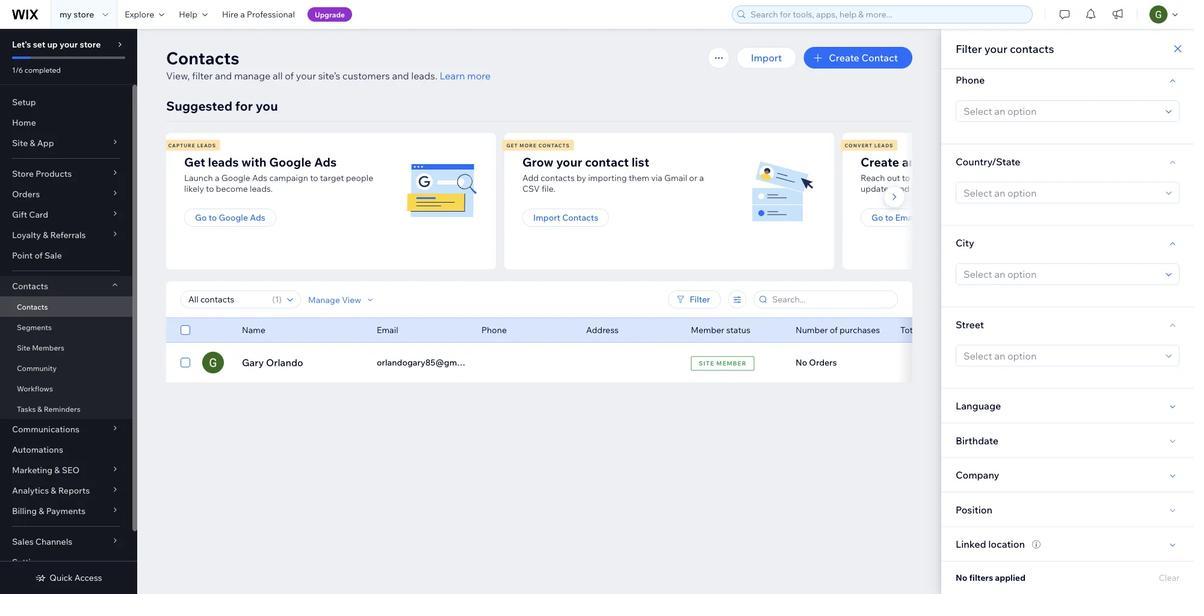 Task type: describe. For each thing, give the bounding box(es) containing it.
import contacts button
[[522, 209, 609, 227]]

create for an
[[861, 154, 899, 169]]

Search... field
[[769, 291, 894, 308]]

linked
[[956, 539, 986, 551]]

filter
[[192, 70, 213, 82]]

tasks & reminders link
[[0, 399, 132, 419]]

& for tasks
[[37, 405, 42, 414]]

country/state
[[956, 155, 1020, 167]]

channels
[[35, 537, 72, 547]]

site & app
[[12, 138, 54, 148]]

and inside "create an email campaign reach out to your subscribers with newsletters, updates and more."
[[895, 184, 910, 194]]

1 horizontal spatial view
[[829, 357, 851, 369]]

no for no orders
[[796, 358, 807, 368]]

filter your contacts
[[956, 42, 1054, 55]]

completed
[[25, 65, 61, 74]]

leads
[[208, 154, 239, 169]]

1
[[275, 294, 279, 305]]

view,
[[166, 70, 190, 82]]

analytics & reports button
[[0, 481, 132, 501]]

google inside 'go to google ads' button
[[219, 212, 248, 223]]

of for number of purchases
[[830, 325, 838, 336]]

with inside "create an email campaign reach out to your subscribers with newsletters, updates and more."
[[979, 173, 996, 183]]

a inside 'grow your contact list add contacts by importing them via gmail or a csv file.'
[[699, 173, 704, 183]]

a inside get leads with google ads launch a google ads campaign to target people likely to become leads.
[[215, 173, 219, 183]]

loyalty & referrals
[[12, 230, 86, 240]]

ads inside 'go to google ads' button
[[250, 212, 265, 223]]

site members link
[[0, 338, 132, 358]]

likely
[[184, 184, 204, 194]]

purchases
[[840, 325, 880, 336]]

seo
[[62, 465, 80, 476]]

community link
[[0, 358, 132, 379]]

position
[[956, 504, 993, 516]]

subscribers
[[932, 173, 977, 183]]

go for get
[[195, 212, 207, 223]]

language
[[956, 400, 1001, 412]]

1 horizontal spatial orders
[[809, 358, 837, 368]]

your inside "create an email campaign reach out to your subscribers with newsletters, updates and more."
[[912, 173, 930, 183]]

more
[[520, 142, 537, 148]]

csv
[[522, 184, 540, 194]]

hire a professional
[[222, 9, 295, 20]]

1 vertical spatial google
[[221, 173, 250, 183]]

workflows
[[17, 384, 53, 393]]

number of purchases
[[796, 325, 880, 336]]

0 vertical spatial ads
[[314, 154, 337, 169]]

convert leads
[[845, 142, 893, 148]]

manage
[[234, 70, 271, 82]]

help button
[[172, 0, 215, 29]]

payments
[[46, 506, 85, 517]]

contacts link
[[0, 297, 132, 317]]

my
[[60, 9, 72, 20]]

leads. inside contacts view, filter and manage all of your site's customers and leads. learn more
[[411, 70, 437, 82]]

marketing & seo
[[12, 465, 80, 476]]

my store
[[60, 9, 94, 20]]

you
[[256, 98, 278, 114]]

gift card button
[[0, 205, 132, 225]]

campaign inside "create an email campaign reach out to your subscribers with newsletters, updates and more."
[[953, 154, 1009, 169]]

reminders
[[44, 405, 80, 414]]

site's
[[318, 70, 340, 82]]

reach
[[861, 173, 885, 183]]

Search for tools, apps, help & more... field
[[747, 6, 1029, 23]]

your inside contacts view, filter and manage all of your site's customers and leads. learn more
[[296, 70, 316, 82]]

& for analytics
[[51, 486, 56, 496]]

& for loyalty
[[43, 230, 48, 240]]

1/6 completed
[[12, 65, 61, 74]]

0 vertical spatial contacts
[[1010, 42, 1054, 55]]

store inside sidebar element
[[80, 39, 101, 50]]

contacts inside contacts link
[[17, 302, 48, 311]]

to down launch
[[206, 184, 214, 194]]

quick
[[50, 573, 73, 583]]

filters
[[969, 573, 993, 583]]

select an option field for phone
[[960, 101, 1162, 122]]

site for site member
[[699, 360, 714, 367]]

amount
[[921, 325, 952, 336]]

email inside button
[[895, 212, 917, 223]]

help
[[179, 9, 197, 20]]

& for billing
[[39, 506, 44, 517]]

analytics & reports
[[12, 486, 90, 496]]

campaign inside get leads with google ads launch a google ads campaign to target people likely to become leads.
[[269, 173, 308, 183]]

go to email marketing
[[871, 212, 959, 223]]

name
[[242, 325, 265, 336]]

get
[[506, 142, 518, 148]]

capture leads
[[168, 142, 216, 148]]

manage view button
[[308, 294, 376, 305]]

contacts button
[[0, 276, 132, 297]]

sales channels button
[[0, 532, 132, 553]]

hire
[[222, 9, 238, 20]]

for
[[235, 98, 253, 114]]

sale
[[45, 250, 62, 261]]

0 horizontal spatial and
[[215, 70, 232, 82]]

learn
[[440, 70, 465, 82]]

settings link
[[0, 553, 132, 573]]

or
[[689, 173, 697, 183]]

total
[[900, 325, 920, 336]]

them
[[629, 173, 649, 183]]

city
[[956, 237, 974, 249]]

0 vertical spatial google
[[269, 154, 311, 169]]

up
[[47, 39, 58, 50]]

card
[[29, 209, 48, 220]]

tasks & reminders
[[17, 405, 80, 414]]

manage
[[308, 294, 340, 305]]

list containing get leads with google ads
[[164, 133, 1177, 270]]

gift
[[12, 209, 27, 220]]

gary orlando
[[242, 357, 303, 369]]

contact
[[862, 52, 898, 64]]

Unsaved view field
[[185, 291, 269, 308]]

importing
[[588, 173, 627, 183]]

to down become
[[209, 212, 217, 223]]

orlandogary85@gmail.com
[[377, 358, 485, 368]]

professional
[[247, 9, 295, 20]]

contacts inside contacts view, filter and manage all of your site's customers and leads. learn more
[[166, 47, 239, 68]]

1/6
[[12, 65, 23, 74]]

orders inside dropdown button
[[12, 189, 40, 200]]

view link
[[814, 352, 865, 374]]

store
[[12, 169, 34, 179]]

& for site
[[30, 138, 35, 148]]

grow
[[522, 154, 554, 169]]

select an option field for country/state
[[960, 183, 1162, 203]]

of for point of sale
[[35, 250, 43, 261]]

of inside contacts view, filter and manage all of your site's customers and leads. learn more
[[285, 70, 294, 82]]

learn more button
[[440, 69, 491, 83]]

store products button
[[0, 164, 132, 184]]

1 vertical spatial phone
[[481, 325, 507, 336]]



Task type: vqa. For each thing, say whether or not it's contained in the screenshot.
the Site inside Site Members link
no



Task type: locate. For each thing, give the bounding box(es) containing it.
1 horizontal spatial email
[[895, 212, 917, 223]]

go down 'likely'
[[195, 212, 207, 223]]

2 vertical spatial of
[[830, 325, 838, 336]]

None checkbox
[[181, 323, 190, 338]]

2 vertical spatial google
[[219, 212, 248, 223]]

of inside sidebar element
[[35, 250, 43, 261]]

orders down store
[[12, 189, 40, 200]]

1 horizontal spatial import
[[751, 52, 782, 64]]

leads. left the learn
[[411, 70, 437, 82]]

Select an option field
[[960, 101, 1162, 122], [960, 183, 1162, 203], [960, 264, 1162, 285], [960, 346, 1162, 366]]

of
[[285, 70, 294, 82], [35, 250, 43, 261], [830, 325, 838, 336]]

1 vertical spatial campaign
[[269, 173, 308, 183]]

member left status
[[691, 325, 724, 336]]

marketing up analytics
[[12, 465, 52, 476]]

& left the seo
[[54, 465, 60, 476]]

create up reach
[[861, 154, 899, 169]]

quick access button
[[35, 573, 102, 584]]

email up orlandogary85@gmail.com
[[377, 325, 398, 336]]

out
[[887, 173, 900, 183]]

1 vertical spatial orders
[[809, 358, 837, 368]]

import for import contacts
[[533, 212, 560, 223]]

sidebar element
[[0, 29, 137, 595]]

go for create
[[871, 212, 883, 223]]

reports
[[58, 486, 90, 496]]

marketing inside button
[[919, 212, 959, 223]]

member status
[[691, 325, 750, 336]]

get
[[184, 154, 205, 169]]

1 horizontal spatial contacts
[[1010, 42, 1054, 55]]

go to google ads
[[195, 212, 265, 223]]

app
[[37, 138, 54, 148]]

& left reports
[[51, 486, 56, 496]]

contacts down point of sale
[[12, 281, 48, 292]]

quick access
[[50, 573, 102, 583]]

0 horizontal spatial a
[[215, 173, 219, 183]]

no down number
[[796, 358, 807, 368]]

select an option field for city
[[960, 264, 1162, 285]]

1 vertical spatial with
[[979, 173, 996, 183]]

and right customers in the top of the page
[[392, 70, 409, 82]]

to left target
[[310, 173, 318, 183]]

company
[[956, 469, 999, 481]]

site member
[[699, 360, 747, 367]]

marketing
[[919, 212, 959, 223], [12, 465, 52, 476]]

access
[[75, 573, 102, 583]]

file.
[[542, 184, 555, 194]]

store
[[74, 9, 94, 20], [80, 39, 101, 50]]

create inside button
[[829, 52, 859, 64]]

to inside "create an email campaign reach out to your subscribers with newsletters, updates and more."
[[902, 173, 910, 183]]

None checkbox
[[181, 356, 190, 370]]

leads right convert
[[874, 142, 893, 148]]

1 horizontal spatial of
[[285, 70, 294, 82]]

workflows link
[[0, 379, 132, 399]]

0 horizontal spatial create
[[829, 52, 859, 64]]

gary orlando image
[[202, 352, 224, 374]]

your inside sidebar element
[[60, 39, 78, 50]]

import for import
[[751, 52, 782, 64]]

no left filters
[[956, 573, 967, 583]]

1 vertical spatial email
[[377, 325, 398, 336]]

become
[[216, 184, 248, 194]]

1 horizontal spatial campaign
[[953, 154, 1009, 169]]

0 vertical spatial phone
[[956, 74, 985, 86]]

& right tasks
[[37, 405, 42, 414]]

go down updates
[[871, 212, 883, 223]]

point of sale
[[12, 250, 62, 261]]

list
[[632, 154, 649, 169]]

campaign left target
[[269, 173, 308, 183]]

spent
[[954, 325, 976, 336]]

marketing inside popup button
[[12, 465, 52, 476]]

add
[[522, 173, 539, 183]]

your inside 'grow your contact list add contacts by importing them via gmail or a csv file.'
[[556, 154, 582, 169]]

2 horizontal spatial a
[[699, 173, 704, 183]]

site for site & app
[[12, 138, 28, 148]]

view down number of purchases
[[829, 357, 851, 369]]

0 vertical spatial import
[[751, 52, 782, 64]]

0 horizontal spatial orders
[[12, 189, 40, 200]]

1 vertical spatial member
[[716, 360, 747, 367]]

a
[[240, 9, 245, 20], [215, 173, 219, 183], [699, 173, 704, 183]]

0 horizontal spatial import
[[533, 212, 560, 223]]

0 vertical spatial orders
[[12, 189, 40, 200]]

to down updates
[[885, 212, 893, 223]]

with down country/state on the top of page
[[979, 173, 996, 183]]

1 vertical spatial of
[[35, 250, 43, 261]]

0 vertical spatial campaign
[[953, 154, 1009, 169]]

and
[[215, 70, 232, 82], [392, 70, 409, 82], [895, 184, 910, 194]]

1 horizontal spatial with
[[979, 173, 996, 183]]

site
[[12, 138, 28, 148], [17, 343, 30, 352], [699, 360, 714, 367]]

store products
[[12, 169, 72, 179]]

1 horizontal spatial leads.
[[411, 70, 437, 82]]

1 vertical spatial marketing
[[12, 465, 52, 476]]

& inside dropdown button
[[51, 486, 56, 496]]

1 horizontal spatial no
[[956, 573, 967, 583]]

0 vertical spatial create
[[829, 52, 859, 64]]

site down segments
[[17, 343, 30, 352]]

select an option field for street
[[960, 346, 1162, 366]]

set
[[33, 39, 45, 50]]

automations
[[12, 445, 63, 455]]

by
[[577, 173, 586, 183]]

gift card
[[12, 209, 48, 220]]

1 horizontal spatial create
[[861, 154, 899, 169]]

1 vertical spatial create
[[861, 154, 899, 169]]

contacts
[[538, 142, 570, 148]]

0 vertical spatial view
[[342, 294, 361, 305]]

ads up target
[[314, 154, 337, 169]]

1 horizontal spatial marketing
[[919, 212, 959, 223]]

0 horizontal spatial campaign
[[269, 173, 308, 183]]

filter for filter
[[690, 294, 710, 305]]

location
[[988, 539, 1025, 551]]

view right manage
[[342, 294, 361, 305]]

1 horizontal spatial filter
[[956, 42, 982, 55]]

contacts up filter
[[166, 47, 239, 68]]

1 vertical spatial view
[[829, 357, 851, 369]]

& inside dropdown button
[[43, 230, 48, 240]]

ads
[[314, 154, 337, 169], [252, 173, 267, 183], [250, 212, 265, 223]]

0 vertical spatial store
[[74, 9, 94, 20]]

let's set up your store
[[12, 39, 101, 50]]

go inside go to email marketing button
[[871, 212, 883, 223]]

& left app
[[30, 138, 35, 148]]

0 vertical spatial email
[[895, 212, 917, 223]]

1 vertical spatial import
[[533, 212, 560, 223]]

and down the out
[[895, 184, 910, 194]]

4 select an option field from the top
[[960, 346, 1162, 366]]

1 vertical spatial contacts
[[541, 173, 575, 183]]

to right the out
[[902, 173, 910, 183]]

1 vertical spatial filter
[[690, 294, 710, 305]]

upgrade
[[315, 10, 345, 19]]

with inside get leads with google ads launch a google ads campaign to target people likely to become leads.
[[241, 154, 266, 169]]

1 horizontal spatial and
[[392, 70, 409, 82]]

home link
[[0, 113, 132, 133]]

0 horizontal spatial go
[[195, 212, 207, 223]]

2 select an option field from the top
[[960, 183, 1162, 203]]

site down member status
[[699, 360, 714, 367]]

leads up get
[[197, 142, 216, 148]]

more
[[467, 70, 491, 82]]

0 horizontal spatial view
[[342, 294, 361, 305]]

google
[[269, 154, 311, 169], [221, 173, 250, 183], [219, 212, 248, 223]]

leads.
[[411, 70, 437, 82], [250, 184, 273, 194]]

no for no filters applied
[[956, 573, 967, 583]]

segments link
[[0, 317, 132, 338]]

1 leads from the left
[[197, 142, 216, 148]]

member down status
[[716, 360, 747, 367]]

of left sale at top left
[[35, 250, 43, 261]]

2 horizontal spatial and
[[895, 184, 910, 194]]

0 vertical spatial of
[[285, 70, 294, 82]]

0 vertical spatial filter
[[956, 42, 982, 55]]

capture
[[168, 142, 195, 148]]

leads for get
[[197, 142, 216, 148]]

billing & payments button
[[0, 501, 132, 522]]

contacts down the by
[[562, 212, 598, 223]]

ads down get leads with google ads launch a google ads campaign to target people likely to become leads.
[[250, 212, 265, 223]]

create for contact
[[829, 52, 859, 64]]

ads up go to google ads
[[252, 173, 267, 183]]

3 select an option field from the top
[[960, 264, 1162, 285]]

0 vertical spatial no
[[796, 358, 807, 368]]

view inside dropdown button
[[342, 294, 361, 305]]

1 go from the left
[[195, 212, 207, 223]]

1 vertical spatial leads.
[[250, 184, 273, 194]]

orders down number
[[809, 358, 837, 368]]

site for site members
[[17, 343, 30, 352]]

get leads with google ads launch a google ads campaign to target people likely to become leads.
[[184, 154, 373, 194]]

billing & payments
[[12, 506, 85, 517]]

store right my
[[74, 9, 94, 20]]

an
[[902, 154, 916, 169]]

street
[[956, 319, 984, 331]]

0 horizontal spatial phone
[[481, 325, 507, 336]]

filter inside button
[[690, 294, 710, 305]]

of right all
[[285, 70, 294, 82]]

site inside "popup button"
[[12, 138, 28, 148]]

with right the leads
[[241, 154, 266, 169]]

email down "more."
[[895, 212, 917, 223]]

1 vertical spatial site
[[17, 343, 30, 352]]

list
[[164, 133, 1177, 270]]

0 horizontal spatial no
[[796, 358, 807, 368]]

0 horizontal spatial email
[[377, 325, 398, 336]]

and right filter
[[215, 70, 232, 82]]

leads. right become
[[250, 184, 273, 194]]

filter for filter your contacts
[[956, 42, 982, 55]]

leads. inside get leads with google ads launch a google ads campaign to target people likely to become leads.
[[250, 184, 273, 194]]

1 vertical spatial no
[[956, 573, 967, 583]]

contacts up segments
[[17, 302, 48, 311]]

0 vertical spatial leads.
[[411, 70, 437, 82]]

get more contacts
[[506, 142, 570, 148]]

to
[[310, 173, 318, 183], [902, 173, 910, 183], [206, 184, 214, 194], [209, 212, 217, 223], [885, 212, 893, 223]]

contacts view, filter and manage all of your site's customers and leads. learn more
[[166, 47, 491, 82]]

newsletters,
[[998, 173, 1045, 183]]

campaign up subscribers
[[953, 154, 1009, 169]]

store down my store
[[80, 39, 101, 50]]

0 vertical spatial member
[[691, 325, 724, 336]]

import button
[[737, 47, 796, 69]]

a right hire
[[240, 9, 245, 20]]

members
[[32, 343, 64, 352]]

& right loyalty
[[43, 230, 48, 240]]

updates
[[861, 184, 893, 194]]

1 vertical spatial ads
[[252, 173, 267, 183]]

go inside 'go to google ads' button
[[195, 212, 207, 223]]

0 horizontal spatial with
[[241, 154, 266, 169]]

2 leads from the left
[[874, 142, 893, 148]]

& inside "popup button"
[[30, 138, 35, 148]]

2 vertical spatial site
[[699, 360, 714, 367]]

0 horizontal spatial filter
[[690, 294, 710, 305]]

1 select an option field from the top
[[960, 101, 1162, 122]]

site down home
[[12, 138, 28, 148]]

communications button
[[0, 419, 132, 440]]

tasks
[[17, 405, 36, 414]]

leads for create
[[874, 142, 893, 148]]

0 vertical spatial site
[[12, 138, 28, 148]]

0 horizontal spatial leads.
[[250, 184, 273, 194]]

campaign
[[953, 154, 1009, 169], [269, 173, 308, 183]]

& for marketing
[[54, 465, 60, 476]]

contacts inside contacts popup button
[[12, 281, 48, 292]]

1 horizontal spatial a
[[240, 9, 245, 20]]

2 go from the left
[[871, 212, 883, 223]]

create left contact on the right of page
[[829, 52, 859, 64]]

explore
[[125, 9, 154, 20]]

orlando
[[266, 357, 303, 369]]

a right or
[[699, 173, 704, 183]]

0 horizontal spatial contacts
[[541, 173, 575, 183]]

contacts inside 'grow your contact list add contacts by importing them via gmail or a csv file.'
[[541, 173, 575, 183]]

create inside "create an email campaign reach out to your subscribers with newsletters, updates and more."
[[861, 154, 899, 169]]

1 horizontal spatial leads
[[874, 142, 893, 148]]

import inside list
[[533, 212, 560, 223]]

marketing down "more."
[[919, 212, 959, 223]]

go to email marketing button
[[861, 209, 970, 227]]

a down the leads
[[215, 173, 219, 183]]

1 vertical spatial store
[[80, 39, 101, 50]]

number
[[796, 325, 828, 336]]

2 vertical spatial ads
[[250, 212, 265, 223]]

1 horizontal spatial phone
[[956, 74, 985, 86]]

email
[[919, 154, 950, 169]]

0 horizontal spatial marketing
[[12, 465, 52, 476]]

1 horizontal spatial go
[[871, 212, 883, 223]]

filter button
[[668, 291, 721, 309]]

& right billing at left bottom
[[39, 506, 44, 517]]

let's
[[12, 39, 31, 50]]

loyalty
[[12, 230, 41, 240]]

with
[[241, 154, 266, 169], [979, 173, 996, 183]]

no
[[796, 358, 807, 368], [956, 573, 967, 583]]

0 horizontal spatial leads
[[197, 142, 216, 148]]

0 vertical spatial marketing
[[919, 212, 959, 223]]

0 vertical spatial with
[[241, 154, 266, 169]]

contacts inside import contacts button
[[562, 212, 598, 223]]

contact
[[585, 154, 629, 169]]

0 horizontal spatial of
[[35, 250, 43, 261]]

of right number
[[830, 325, 838, 336]]

people
[[346, 173, 373, 183]]

go to google ads button
[[184, 209, 276, 227]]

2 horizontal spatial of
[[830, 325, 838, 336]]

create contact
[[829, 52, 898, 64]]



